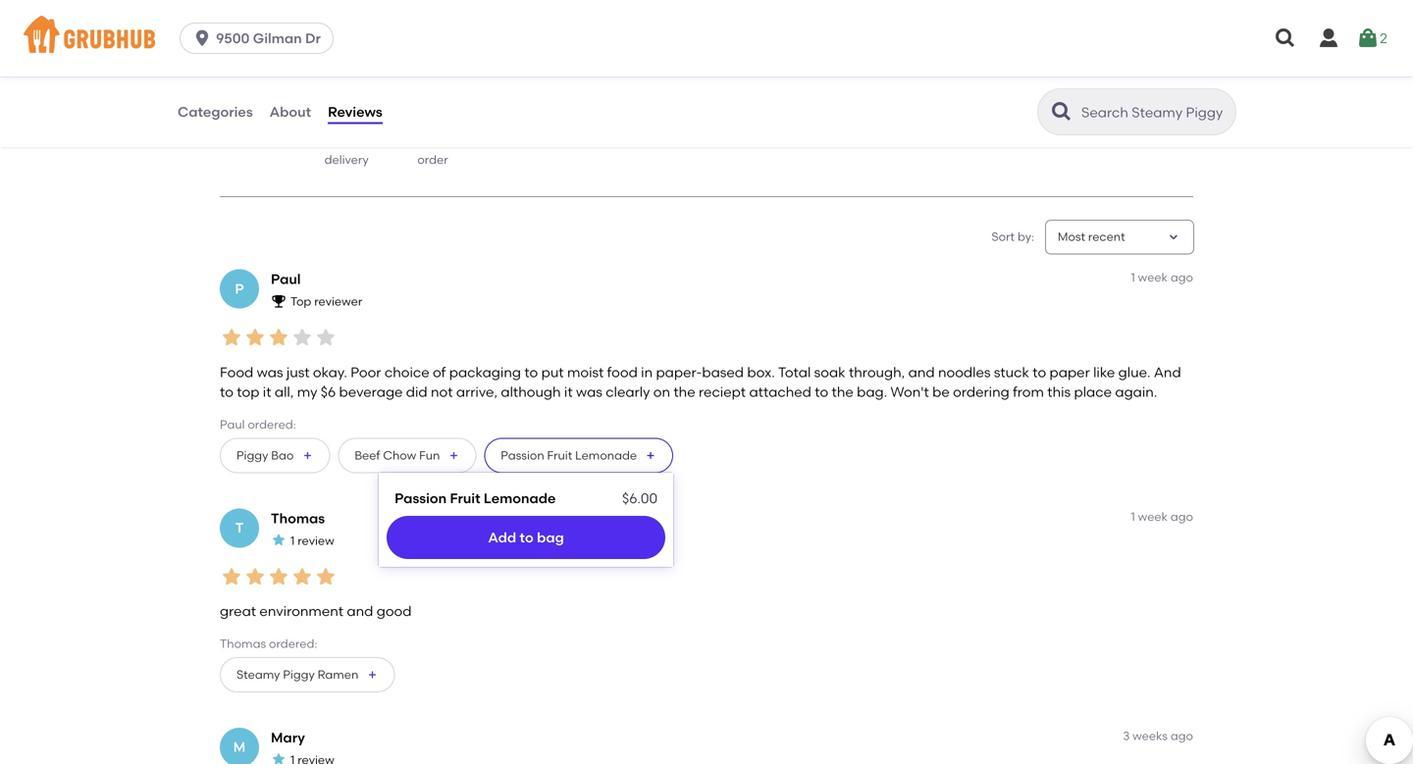 Task type: vqa. For each thing, say whether or not it's contained in the screenshot.
the middle Piggy
yes



Task type: describe. For each thing, give the bounding box(es) containing it.
1 week ago for great environment and good
[[1131, 510, 1194, 524]]

paul for paul
[[271, 271, 301, 288]]

by:
[[1018, 230, 1035, 244]]

paul ordered:
[[220, 418, 296, 432]]

recent
[[1088, 230, 1126, 244]]

about
[[270, 103, 311, 120]]

place
[[1074, 384, 1112, 401]]

passion inside button
[[501, 448, 544, 463]]

tooltip containing passion fruit lemonade
[[379, 461, 673, 567]]

soak
[[814, 364, 846, 381]]

paper-
[[656, 364, 702, 381]]

delivery
[[325, 152, 369, 167]]

steamy inside "steamy piggy ramen" button
[[237, 668, 280, 682]]

box.
[[747, 364, 775, 381]]

t
[[235, 520, 244, 537]]

passion fruit lemonade inside button
[[501, 448, 637, 463]]

1 for great environment and good
[[1131, 510, 1135, 524]]

0 vertical spatial steamy
[[374, 11, 464, 40]]

svg image
[[192, 28, 212, 48]]

beef chow fun button
[[338, 438, 476, 473]]

put
[[541, 364, 564, 381]]

bao
[[271, 448, 294, 463]]

top reviewer
[[291, 295, 362, 309]]

and inside food was just okay.  poor choice of packaging to put moist food in paper-based box.  total soak through, and noodles stuck to paper like glue.  and to top it all, my $6 beverage did not arrive, although it was clearly on the reciept attached to the bag.  won't be ordering from this place again.
[[909, 364, 935, 381]]

thomas ordered:
[[220, 637, 317, 651]]

for
[[335, 11, 368, 40]]

to left top
[[220, 384, 234, 401]]

piggy bao button
[[220, 438, 330, 473]]

0 horizontal spatial piggy
[[237, 448, 268, 463]]

m
[[233, 739, 246, 756]]

1 for food was just okay.  poor choice of packaging to put moist food in paper-based box.  total soak through, and noodles stuck to paper like glue.  and to top it all, my $6 beverage did not arrive, although it was clearly on the reciept attached to the bag.  won't be ordering from this place again.
[[1131, 270, 1135, 285]]

to down soak
[[815, 384, 829, 401]]

bag
[[537, 529, 564, 546]]

1 horizontal spatial was
[[576, 384, 603, 401]]

9500 gilman dr
[[216, 30, 321, 47]]

add
[[488, 529, 516, 546]]

plus icon image for beef chow fun
[[448, 450, 460, 462]]

thomas for thomas
[[271, 510, 325, 527]]

environment
[[260, 603, 344, 620]]

total
[[778, 364, 811, 381]]

2
[[1380, 30, 1388, 46]]

attached
[[749, 384, 812, 401]]

paul for paul ordered:
[[220, 418, 245, 432]]

1 week ago for food was just okay.  poor choice of packaging to put moist food in paper-based box.  total soak through, and noodles stuck to paper like glue.  and to top it all, my $6 beverage did not arrive, although it was clearly on the reciept attached to the bag.  won't be ordering from this place again.
[[1131, 270, 1194, 285]]

plus icon image for passion fruit lemonade
[[645, 450, 657, 462]]

to up although at the bottom left
[[524, 364, 538, 381]]

poor
[[351, 364, 381, 381]]

glue.
[[1119, 364, 1151, 381]]

although
[[501, 384, 561, 401]]

9500
[[216, 30, 250, 47]]

all,
[[275, 384, 294, 401]]

3
[[1123, 729, 1130, 743]]

dr
[[305, 30, 321, 47]]

668
[[232, 76, 256, 92]]

668 ratings
[[232, 76, 306, 92]]

beef chow fun
[[355, 448, 440, 463]]

0 vertical spatial piggy
[[470, 11, 538, 40]]

not
[[431, 384, 453, 401]]

fun
[[419, 448, 440, 463]]

week for food was just okay.  poor choice of packaging to put moist food in paper-based box.  total soak through, and noodles stuck to paper like glue.  and to top it all, my $6 beverage did not arrive, although it was clearly on the reciept attached to the bag.  won't be ordering from this place again.
[[1138, 270, 1168, 285]]

1 the from the left
[[674, 384, 696, 401]]

food
[[220, 364, 254, 381]]

noodles
[[938, 364, 991, 381]]

1 review
[[291, 534, 334, 548]]

on
[[654, 384, 670, 401]]

reviews button
[[327, 77, 384, 147]]

88 on time delivery
[[325, 111, 370, 167]]

passion inside tooltip
[[395, 490, 447, 507]]

packaging
[[449, 364, 521, 381]]

p
[[235, 281, 244, 297]]

food inside 89 good food
[[267, 133, 293, 147]]

correct order
[[417, 133, 461, 167]]

time
[[345, 133, 370, 147]]

0 horizontal spatial and
[[347, 603, 373, 620]]

through,
[[849, 364, 905, 381]]

okay.
[[313, 364, 347, 381]]

choice
[[385, 364, 430, 381]]

$6.00
[[622, 490, 658, 507]]

food inside food was just okay.  poor choice of packaging to put moist food in paper-based box.  total soak through, and noodles stuck to paper like glue.  and to top it all, my $6 beverage did not arrive, although it was clearly on the reciept attached to the bag.  won't be ordering from this place again.
[[607, 364, 638, 381]]

add to bag
[[488, 529, 564, 546]]

passion fruit lemonade inside tooltip
[[395, 490, 556, 507]]

lemonade inside tooltip
[[484, 490, 556, 507]]

on
[[325, 133, 342, 147]]

reciept
[[699, 384, 746, 401]]

Sort by: field
[[1058, 229, 1126, 246]]

weeks
[[1133, 729, 1168, 743]]

great
[[220, 603, 256, 620]]

ago for food was just okay.  poor choice of packaging to put moist food in paper-based box.  total soak through, and noodles stuck to paper like glue.  and to top it all, my $6 beverage did not arrive, although it was clearly on the reciept attached to the bag.  won't be ordering from this place again.
[[1171, 270, 1194, 285]]

Search Steamy Piggy search field
[[1080, 103, 1230, 122]]

1 it from the left
[[263, 384, 271, 401]]

gilman
[[253, 30, 302, 47]]

3 weeks ago
[[1123, 729, 1194, 743]]

steamy piggy ramen button
[[220, 657, 395, 693]]

mary
[[271, 730, 305, 746]]

chow
[[383, 448, 416, 463]]

this
[[1048, 384, 1071, 401]]

beef
[[355, 448, 380, 463]]

search icon image
[[1050, 100, 1074, 124]]

89 good food
[[232, 111, 293, 147]]

plus icon image for piggy bao
[[302, 450, 313, 462]]

ordered: for was
[[248, 418, 296, 432]]

week for great environment and good
[[1138, 510, 1168, 524]]

reviewer
[[314, 295, 362, 309]]



Task type: locate. For each thing, give the bounding box(es) containing it.
reviews for steamy piggy
[[232, 11, 538, 40]]

paper
[[1050, 364, 1090, 381]]

ramen
[[318, 668, 359, 682]]

top
[[291, 295, 311, 309]]

ordered:
[[248, 418, 296, 432], [269, 637, 317, 651]]

0 horizontal spatial it
[[263, 384, 271, 401]]

won't
[[891, 384, 929, 401]]

arrive,
[[456, 384, 498, 401]]

0 vertical spatial was
[[257, 364, 283, 381]]

0 vertical spatial lemonade
[[575, 448, 637, 463]]

from
[[1013, 384, 1044, 401]]

1 vertical spatial and
[[347, 603, 373, 620]]

reviews for reviews
[[328, 103, 383, 120]]

stuck
[[994, 364, 1030, 381]]

passion down fun at the bottom
[[395, 490, 447, 507]]

0 vertical spatial fruit
[[547, 448, 573, 463]]

1 vertical spatial steamy
[[237, 668, 280, 682]]

2 horizontal spatial piggy
[[470, 11, 538, 40]]

1 week ago
[[1131, 270, 1194, 285], [1131, 510, 1194, 524]]

1 horizontal spatial paul
[[271, 271, 301, 288]]

to left 'bag'
[[520, 529, 534, 546]]

3 ago from the top
[[1171, 729, 1194, 743]]

the down paper-
[[674, 384, 696, 401]]

food down about
[[267, 133, 293, 147]]

svg image inside 2 button
[[1357, 27, 1380, 50]]

1 vertical spatial fruit
[[450, 490, 481, 507]]

and
[[1154, 364, 1181, 381]]

it down "moist"
[[564, 384, 573, 401]]

0 vertical spatial passion
[[501, 448, 544, 463]]

0 vertical spatial reviews
[[232, 11, 329, 40]]

good
[[232, 133, 264, 147]]

0 horizontal spatial passion
[[395, 490, 447, 507]]

1 horizontal spatial lemonade
[[575, 448, 637, 463]]

0 horizontal spatial fruit
[[450, 490, 481, 507]]

89
[[232, 111, 248, 128]]

1 horizontal spatial fruit
[[547, 448, 573, 463]]

1 vertical spatial paul
[[220, 418, 245, 432]]

passion fruit lemonade button
[[484, 438, 673, 473]]

review
[[298, 534, 334, 548]]

the down soak
[[832, 384, 854, 401]]

0 horizontal spatial lemonade
[[484, 490, 556, 507]]

9500 gilman dr button
[[180, 23, 341, 54]]

was up 'all,'
[[257, 364, 283, 381]]

fruit
[[547, 448, 573, 463], [450, 490, 481, 507]]

to inside 'button'
[[520, 529, 534, 546]]

the
[[674, 384, 696, 401], [832, 384, 854, 401]]

add to bag button
[[387, 516, 666, 560]]

88
[[325, 111, 341, 128]]

about button
[[269, 77, 312, 147]]

1 week from the top
[[1138, 270, 1168, 285]]

trophy icon image
[[271, 293, 287, 309]]

paul up trophy icon
[[271, 271, 301, 288]]

order
[[417, 152, 448, 167]]

2 vertical spatial 1
[[291, 534, 295, 548]]

1 vertical spatial passion
[[395, 490, 447, 507]]

2 the from the left
[[832, 384, 854, 401]]

1 horizontal spatial steamy
[[374, 11, 464, 40]]

plus icon image inside passion fruit lemonade button
[[645, 450, 657, 462]]

most
[[1058, 230, 1086, 244]]

2 button
[[1357, 21, 1388, 56]]

food was just okay.  poor choice of packaging to put moist food in paper-based box.  total soak through, and noodles stuck to paper like glue.  and to top it all, my $6 beverage did not arrive, although it was clearly on the reciept attached to the bag.  won't be ordering from this place again.
[[220, 364, 1181, 401]]

plus icon image inside beef chow fun button
[[448, 450, 460, 462]]

piggy
[[470, 11, 538, 40], [237, 448, 268, 463], [283, 668, 315, 682]]

to up the from
[[1033, 364, 1047, 381]]

lemonade up $6.00
[[575, 448, 637, 463]]

passion down although at the bottom left
[[501, 448, 544, 463]]

categories
[[178, 103, 253, 120]]

was
[[257, 364, 283, 381], [576, 384, 603, 401]]

bag.
[[857, 384, 887, 401]]

1 horizontal spatial and
[[909, 364, 935, 381]]

2 week from the top
[[1138, 510, 1168, 524]]

and left good
[[347, 603, 373, 620]]

passion fruit lemonade down although at the bottom left
[[501, 448, 637, 463]]

1 vertical spatial thomas
[[220, 637, 266, 651]]

plus icon image right bao
[[302, 450, 313, 462]]

1 vertical spatial passion fruit lemonade
[[395, 490, 556, 507]]

plus icon image
[[302, 450, 313, 462], [448, 450, 460, 462], [645, 450, 657, 462], [366, 669, 378, 681]]

2 vertical spatial ago
[[1171, 729, 1194, 743]]

lemonade up add to bag
[[484, 490, 556, 507]]

thomas
[[271, 510, 325, 527], [220, 637, 266, 651]]

it
[[263, 384, 271, 401], [564, 384, 573, 401]]

plus icon image right the ramen
[[366, 669, 378, 681]]

passion fruit lemonade
[[501, 448, 637, 463], [395, 490, 556, 507]]

2 ago from the top
[[1171, 510, 1194, 524]]

fruit inside passion fruit lemonade button
[[547, 448, 573, 463]]

0 horizontal spatial the
[[674, 384, 696, 401]]

1 horizontal spatial piggy
[[283, 668, 315, 682]]

of
[[433, 364, 446, 381]]

0 vertical spatial passion fruit lemonade
[[501, 448, 637, 463]]

1 ago from the top
[[1171, 270, 1194, 285]]

food up clearly at the bottom left
[[607, 364, 638, 381]]

0 horizontal spatial thomas
[[220, 637, 266, 651]]

0 vertical spatial paul
[[271, 271, 301, 288]]

$6
[[321, 384, 336, 401]]

0 vertical spatial and
[[909, 364, 935, 381]]

it left 'all,'
[[263, 384, 271, 401]]

paul
[[271, 271, 301, 288], [220, 418, 245, 432]]

sort
[[992, 230, 1015, 244]]

steamy down thomas ordered:
[[237, 668, 280, 682]]

sort by:
[[992, 230, 1035, 244]]

ordered: up piggy bao button
[[248, 418, 296, 432]]

ordering
[[953, 384, 1010, 401]]

1 vertical spatial food
[[607, 364, 638, 381]]

plus icon image right fun at the bottom
[[448, 450, 460, 462]]

1 vertical spatial was
[[576, 384, 603, 401]]

food
[[267, 133, 293, 147], [607, 364, 638, 381]]

0 horizontal spatial paul
[[220, 418, 245, 432]]

correct
[[417, 133, 461, 147]]

1 horizontal spatial it
[[564, 384, 573, 401]]

thomas down great
[[220, 637, 266, 651]]

great environment and good
[[220, 603, 412, 620]]

my
[[297, 384, 317, 401]]

main navigation navigation
[[0, 0, 1413, 77]]

ordered: up steamy piggy ramen
[[269, 637, 317, 651]]

ago
[[1171, 270, 1194, 285], [1171, 510, 1194, 524], [1171, 729, 1194, 743]]

0 vertical spatial food
[[267, 133, 293, 147]]

1 vertical spatial ordered:
[[269, 637, 317, 651]]

top
[[237, 384, 260, 401]]

1 horizontal spatial svg image
[[1317, 27, 1341, 50]]

was down "moist"
[[576, 384, 603, 401]]

1 vertical spatial lemonade
[[484, 490, 556, 507]]

reviews for reviews for steamy piggy
[[232, 11, 329, 40]]

ratings
[[259, 76, 306, 92]]

0 horizontal spatial svg image
[[1274, 27, 1298, 50]]

2 1 week ago from the top
[[1131, 510, 1194, 524]]

fruit inside tooltip
[[450, 490, 481, 507]]

2 vertical spatial piggy
[[283, 668, 315, 682]]

plus icon image inside "steamy piggy ramen" button
[[366, 669, 378, 681]]

1 vertical spatial reviews
[[328, 103, 383, 120]]

0 vertical spatial week
[[1138, 270, 1168, 285]]

0 vertical spatial thomas
[[271, 510, 325, 527]]

svg image
[[1274, 27, 1298, 50], [1317, 27, 1341, 50], [1357, 27, 1380, 50]]

0 vertical spatial 1 week ago
[[1131, 270, 1194, 285]]

1 vertical spatial week
[[1138, 510, 1168, 524]]

to
[[524, 364, 538, 381], [1033, 364, 1047, 381], [220, 384, 234, 401], [815, 384, 829, 401], [520, 529, 534, 546]]

2 it from the left
[[564, 384, 573, 401]]

caret down icon image
[[1166, 229, 1182, 245]]

steamy right for
[[374, 11, 464, 40]]

again.
[[1115, 384, 1158, 401]]

3 svg image from the left
[[1357, 27, 1380, 50]]

0 vertical spatial 1
[[1131, 270, 1135, 285]]

be
[[933, 384, 950, 401]]

steamy piggy ramen
[[237, 668, 359, 682]]

clearly
[[606, 384, 650, 401]]

2 svg image from the left
[[1317, 27, 1341, 50]]

passion fruit lemonade up add
[[395, 490, 556, 507]]

1 horizontal spatial passion
[[501, 448, 544, 463]]

ordered: for environment
[[269, 637, 317, 651]]

based
[[702, 364, 744, 381]]

1 vertical spatial 1 week ago
[[1131, 510, 1194, 524]]

0 horizontal spatial steamy
[[237, 668, 280, 682]]

0 vertical spatial ordered:
[[248, 418, 296, 432]]

tooltip
[[379, 461, 673, 567]]

and up the won't
[[909, 364, 935, 381]]

1 vertical spatial piggy
[[237, 448, 268, 463]]

1
[[1131, 270, 1135, 285], [1131, 510, 1135, 524], [291, 534, 295, 548]]

plus icon image inside piggy bao button
[[302, 450, 313, 462]]

thomas up 1 review
[[271, 510, 325, 527]]

fruit down although at the bottom left
[[547, 448, 573, 463]]

ago for great environment and good
[[1171, 510, 1194, 524]]

0 horizontal spatial was
[[257, 364, 283, 381]]

reviews inside button
[[328, 103, 383, 120]]

fruit down beef chow fun button
[[450, 490, 481, 507]]

lemonade inside button
[[575, 448, 637, 463]]

1 horizontal spatial thomas
[[271, 510, 325, 527]]

categories button
[[177, 77, 254, 147]]

0 horizontal spatial food
[[267, 133, 293, 147]]

star icon image
[[232, 42, 259, 69], [259, 42, 287, 69], [287, 42, 314, 69], [314, 42, 342, 69], [220, 326, 243, 350], [243, 326, 267, 350], [267, 326, 291, 350], [291, 326, 314, 350], [314, 326, 338, 350], [271, 533, 287, 548], [220, 565, 243, 589], [243, 565, 267, 589], [267, 565, 291, 589], [291, 565, 314, 589], [314, 565, 338, 589], [271, 752, 287, 765]]

1 horizontal spatial food
[[607, 364, 638, 381]]

beverage
[[339, 384, 403, 401]]

moist
[[567, 364, 604, 381]]

like
[[1094, 364, 1115, 381]]

plus icon image up $6.00
[[645, 450, 657, 462]]

1 svg image from the left
[[1274, 27, 1298, 50]]

1 1 week ago from the top
[[1131, 270, 1194, 285]]

0 vertical spatial ago
[[1171, 270, 1194, 285]]

just
[[287, 364, 310, 381]]

1 vertical spatial 1
[[1131, 510, 1135, 524]]

2 horizontal spatial svg image
[[1357, 27, 1380, 50]]

paul down top
[[220, 418, 245, 432]]

thomas for thomas ordered:
[[220, 637, 266, 651]]

plus icon image for steamy piggy ramen
[[366, 669, 378, 681]]

1 vertical spatial ago
[[1171, 510, 1194, 524]]

1 horizontal spatial the
[[832, 384, 854, 401]]

and
[[909, 364, 935, 381], [347, 603, 373, 620]]



